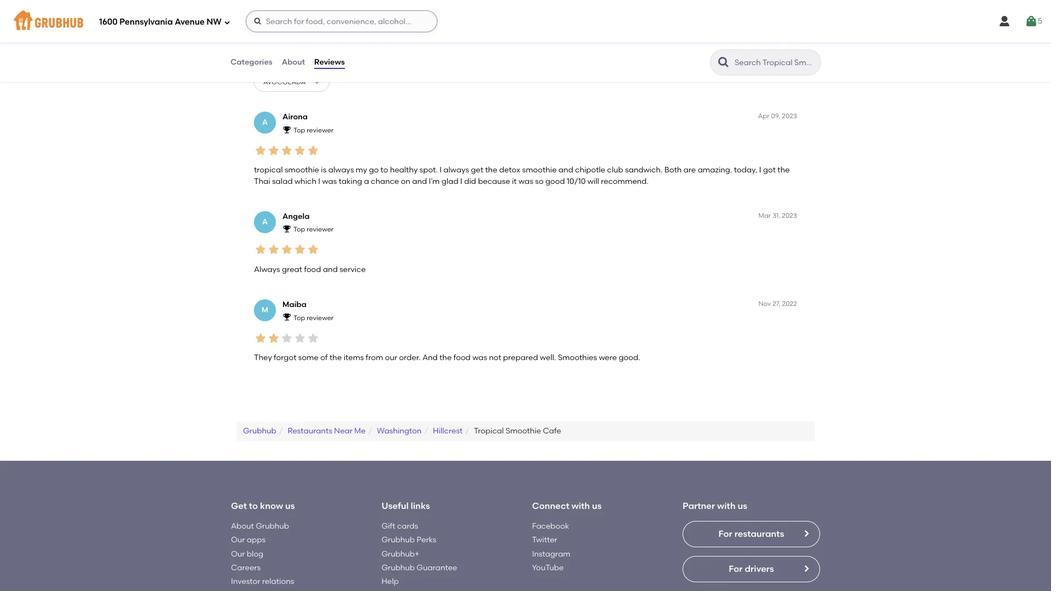 Task type: describe. For each thing, give the bounding box(es) containing it.
for drivers link
[[683, 556, 820, 583]]

pennsylvania
[[120, 17, 173, 27]]

twitter
[[532, 536, 557, 545]]

svg image inside 5 button
[[1025, 15, 1038, 28]]

get to know us
[[231, 501, 295, 512]]

a for angela
[[262, 217, 268, 226]]

blog
[[247, 549, 263, 559]]

gift cards grubhub perks grubhub+ grubhub guarantee help
[[382, 522, 457, 586]]

maiba
[[283, 300, 307, 309]]

smoothie
[[506, 427, 541, 436]]

reviews
[[314, 57, 345, 67]]

trophy icon image for airona
[[283, 125, 291, 134]]

Search for food, convenience, alcohol... search field
[[246, 10, 437, 32]]

i left the got
[[759, 165, 761, 175]]

our blog link
[[231, 549, 263, 559]]

perks
[[417, 536, 436, 545]]

about button
[[281, 43, 306, 82]]

prepared
[[503, 353, 538, 362]]

0 horizontal spatial was
[[322, 177, 337, 186]]

youtube
[[532, 563, 564, 573]]

partner
[[683, 501, 715, 512]]

2 horizontal spatial was
[[519, 177, 533, 186]]

youtube link
[[532, 563, 564, 573]]

restaurants near me
[[288, 427, 366, 436]]

facebook
[[532, 522, 569, 531]]

grubhub down gift cards link
[[382, 536, 415, 545]]

my
[[356, 165, 367, 175]]

instagram
[[532, 549, 570, 559]]

facebook twitter instagram youtube
[[532, 522, 570, 573]]

ordered:
[[284, 61, 311, 68]]

about for about grubhub our apps our blog careers investor relations
[[231, 522, 254, 531]]

about grubhub link
[[231, 522, 289, 531]]

grubhub inside "about grubhub our apps our blog careers investor relations"
[[256, 522, 289, 531]]

nov
[[758, 300, 771, 308]]

spot.
[[420, 165, 438, 175]]

i right spot.
[[440, 165, 442, 175]]

the up "because"
[[485, 165, 497, 175]]

is
[[321, 165, 327, 175]]

angela
[[283, 212, 310, 221]]

apps
[[247, 536, 266, 545]]

instagram link
[[532, 549, 570, 559]]

well.
[[540, 353, 556, 362]]

guarantee
[[417, 563, 457, 573]]

get
[[231, 501, 247, 512]]

avenue
[[175, 17, 205, 27]]

sandwich.
[[625, 165, 663, 175]]

1 horizontal spatial was
[[472, 353, 487, 362]]

always
[[254, 265, 280, 274]]

go
[[369, 165, 379, 175]]

washington link
[[377, 427, 422, 436]]

about for about
[[282, 57, 305, 67]]

3
[[293, 3, 297, 11]]

drivers
[[745, 564, 774, 574]]

2023 for always great food and service
[[782, 212, 797, 219]]

taking
[[339, 177, 362, 186]]

from
[[366, 353, 383, 362]]

2 vertical spatial and
[[323, 265, 338, 274]]

for
[[395, 42, 405, 51]]

09,
[[771, 112, 780, 120]]

on
[[401, 177, 410, 186]]

1 horizontal spatial food
[[454, 353, 471, 362]]

grubhub+
[[382, 549, 419, 559]]

1600
[[99, 17, 118, 27]]

reviewer for maiba
[[307, 314, 334, 322]]

2 orders from the left
[[502, 42, 525, 51]]

right image for for drivers
[[802, 564, 811, 573]]

nw
[[207, 17, 222, 27]]

this
[[254, 42, 269, 51]]

which
[[295, 177, 316, 186]]

good
[[545, 177, 565, 186]]

does
[[311, 42, 329, 51]]

it
[[512, 177, 517, 186]]

thai
[[254, 177, 270, 186]]

i right the which
[[318, 177, 320, 186]]

both
[[664, 165, 682, 175]]

search icon image
[[717, 56, 730, 69]]

Search Tropical Smoothie Cafe  search field
[[734, 57, 817, 68]]

5 button
[[1025, 11, 1042, 31]]

reviewer for airona
[[307, 126, 334, 134]]

the right the of on the left
[[330, 353, 342, 362]]

1 always from the left
[[328, 165, 354, 175]]

investor
[[231, 577, 260, 586]]

31,
[[773, 212, 780, 219]]

with for partner
[[717, 501, 736, 512]]

hillcrest link
[[433, 427, 463, 436]]

mar 31, 2023
[[759, 212, 797, 219]]

connect
[[532, 501, 569, 512]]

2 smoothie from the left
[[522, 165, 557, 175]]

salad
[[272, 177, 293, 186]]

facebook link
[[532, 522, 569, 531]]

careers
[[231, 563, 261, 573]]

sending
[[470, 42, 500, 51]]

top reviewer for angela
[[293, 226, 334, 233]]

with for connect
[[572, 501, 590, 512]]

categories button
[[230, 43, 273, 82]]

help
[[382, 577, 399, 586]]

good.
[[619, 353, 640, 362]]

before
[[444, 42, 468, 51]]

club
[[607, 165, 623, 175]]

categories
[[230, 57, 272, 67]]

know
[[260, 501, 283, 512]]

top reviewer for airona
[[293, 126, 334, 134]]

us for partner with us
[[738, 501, 747, 512]]

chipotle
[[575, 165, 605, 175]]

10/10
[[567, 177, 586, 186]]

for restaurants link
[[683, 521, 820, 547]]

grubhub left restaurants
[[243, 427, 276, 436]]

avocolada™
[[263, 78, 309, 86]]

tropical smoothie cafe
[[474, 427, 561, 436]]



Task type: vqa. For each thing, say whether or not it's contained in the screenshot.
third seattle from the bottom of the Main Navigation navigation
no



Task type: locate. For each thing, give the bounding box(es) containing it.
1 horizontal spatial smoothie
[[522, 165, 557, 175]]

tropical smoothie is always my go to healthy spot. i always get the detox smoothie and chipotle club sandwich. both are amazing. today, i got the thai salad which i was taking a chance on and i'm glad i did because it was so good 10/10 will recommend.
[[254, 165, 790, 186]]

top for airona
[[293, 126, 305, 134]]

shenishe
[[254, 61, 283, 68]]

trophy icon image
[[283, 125, 291, 134], [283, 225, 291, 233], [283, 313, 291, 322]]

1 top reviewer from the top
[[293, 126, 334, 134]]

mar
[[759, 212, 771, 219]]

star icon image
[[283, 2, 291, 10], [254, 20, 267, 34], [267, 20, 280, 34], [280, 20, 293, 34], [293, 20, 307, 34], [307, 20, 320, 34], [254, 144, 267, 157], [267, 144, 280, 157], [280, 144, 293, 157], [293, 144, 307, 157], [307, 144, 320, 157], [254, 243, 267, 256], [267, 243, 280, 256], [280, 243, 293, 256], [293, 243, 307, 256], [307, 243, 320, 256], [254, 332, 267, 345], [267, 332, 280, 345], [280, 332, 293, 345], [293, 332, 307, 345], [307, 332, 320, 345]]

2022
[[782, 300, 797, 308]]

great
[[282, 265, 302, 274]]

1 horizontal spatial with
[[717, 501, 736, 512]]

always great food and service
[[254, 265, 366, 274]]

top for angela
[[293, 226, 305, 233]]

2 always from the left
[[444, 165, 469, 175]]

top reviewer down maiba
[[293, 314, 334, 322]]

reviewer for angela
[[307, 226, 334, 233]]

i left did
[[460, 177, 462, 186]]

our
[[385, 353, 397, 362]]

2 horizontal spatial and
[[559, 165, 573, 175]]

plus icon image
[[314, 79, 320, 86]]

m
[[262, 305, 268, 315]]

partner with us
[[683, 501, 747, 512]]

2 2023 from the top
[[782, 212, 797, 219]]

was left prepared
[[472, 353, 487, 362]]

2 vertical spatial trophy icon image
[[283, 313, 291, 322]]

2023 right 09,
[[782, 112, 797, 120]]

0 vertical spatial and
[[559, 165, 573, 175]]

3 top reviewer from the top
[[293, 314, 334, 322]]

1 vertical spatial right image
[[802, 564, 811, 573]]

the
[[485, 165, 497, 175], [778, 165, 790, 175], [330, 353, 342, 362], [440, 353, 452, 362]]

2 a from the top
[[262, 217, 268, 226]]

1 reviewer from the top
[[307, 126, 334, 134]]

right image inside for drivers link
[[802, 564, 811, 573]]

0 horizontal spatial us
[[285, 501, 295, 512]]

got
[[763, 165, 776, 175]]

0 vertical spatial for
[[719, 529, 732, 539]]

2 with from the left
[[717, 501, 736, 512]]

food right great
[[304, 265, 321, 274]]

trophy icon image down airona
[[283, 125, 291, 134]]

reviewer
[[307, 126, 334, 134], [307, 226, 334, 233], [307, 314, 334, 322]]

they
[[254, 353, 272, 362]]

reviewer down angela
[[307, 226, 334, 233]]

restaurants
[[735, 529, 784, 539]]

about inside "about grubhub our apps our blog careers investor relations"
[[231, 522, 254, 531]]

0 horizontal spatial smoothie
[[285, 165, 319, 175]]

gift cards link
[[382, 522, 418, 531]]

restaurant
[[271, 42, 310, 51]]

not right the does
[[331, 42, 344, 51]]

1 vertical spatial a
[[262, 217, 268, 226]]

the right the got
[[778, 165, 790, 175]]

always up glad
[[444, 165, 469, 175]]

2 us from the left
[[592, 501, 602, 512]]

main navigation navigation
[[0, 0, 1051, 43]]

our up careers
[[231, 549, 245, 559]]

about up the our apps link
[[231, 522, 254, 531]]

1 a from the top
[[262, 118, 268, 127]]

2023 for tropical smoothie is always my go to healthy spot. i always get the detox smoothie and chipotle club sandwich. both are amazing. today, i got the thai salad which i was taking a chance on and i'm glad i did because it was so good 10/10 will recommend.
[[782, 112, 797, 120]]

cafe
[[543, 427, 561, 436]]

a
[[262, 118, 268, 127], [262, 217, 268, 226]]

1 vertical spatial our
[[231, 549, 245, 559]]

2 top reviewer from the top
[[293, 226, 334, 233]]

1 vertical spatial to
[[249, 501, 258, 512]]

for left drivers at the bottom of the page
[[729, 564, 743, 574]]

2023
[[782, 112, 797, 120], [782, 212, 797, 219]]

3 trophy icon image from the top
[[283, 313, 291, 322]]

for
[[719, 529, 732, 539], [729, 564, 743, 574]]

a left angela
[[262, 217, 268, 226]]

1 vertical spatial trophy icon image
[[283, 225, 291, 233]]

0 horizontal spatial orders
[[370, 42, 393, 51]]

0 vertical spatial a
[[262, 118, 268, 127]]

0 horizontal spatial to
[[249, 501, 258, 512]]

about down restaurant
[[282, 57, 305, 67]]

reviews
[[299, 3, 322, 11]]

1 vertical spatial food
[[454, 353, 471, 362]]

1 orders from the left
[[370, 42, 393, 51]]

smoothie up so
[[522, 165, 557, 175]]

top for maiba
[[293, 314, 305, 322]]

1 vertical spatial for
[[729, 564, 743, 574]]

food
[[304, 265, 321, 274], [454, 353, 471, 362]]

top reviewer down airona
[[293, 126, 334, 134]]

detox
[[499, 165, 520, 175]]

2 vertical spatial top reviewer
[[293, 314, 334, 322]]

3 reviews
[[293, 3, 322, 11]]

with right connect
[[572, 501, 590, 512]]

today,
[[734, 165, 757, 175]]

0 vertical spatial trophy icon image
[[283, 125, 291, 134]]

forgot
[[274, 353, 296, 362]]

0 vertical spatial reviewer
[[307, 126, 334, 134]]

1 2023 from the top
[[782, 112, 797, 120]]

1 vertical spatial 2023
[[782, 212, 797, 219]]

0 horizontal spatial not
[[331, 42, 344, 51]]

useful links
[[382, 501, 430, 512]]

the right and
[[440, 353, 452, 362]]

useful
[[382, 501, 409, 512]]

so
[[535, 177, 544, 186]]

1 smoothie from the left
[[285, 165, 319, 175]]

top reviewer down angela
[[293, 226, 334, 233]]

0 horizontal spatial always
[[328, 165, 354, 175]]

right image for for restaurants
[[802, 529, 811, 538]]

0 vertical spatial top reviewer
[[293, 126, 334, 134]]

1 horizontal spatial us
[[592, 501, 602, 512]]

to right get
[[249, 501, 258, 512]]

0 vertical spatial to
[[381, 165, 388, 175]]

top down maiba
[[293, 314, 305, 322]]

1 us from the left
[[285, 501, 295, 512]]

restaurants
[[288, 427, 332, 436]]

right image inside for restaurants link
[[802, 529, 811, 538]]

a left airona
[[262, 118, 268, 127]]

they forgot some of the items from our order. and the food was not prepared well. smoothies were good.
[[254, 353, 640, 362]]

0 vertical spatial not
[[331, 42, 344, 51]]

food right and
[[454, 353, 471, 362]]

1600 pennsylvania avenue nw
[[99, 17, 222, 27]]

0 horizontal spatial with
[[572, 501, 590, 512]]

me
[[354, 427, 366, 436]]

2 vertical spatial reviewer
[[307, 314, 334, 322]]

are
[[684, 165, 696, 175]]

were
[[599, 353, 617, 362]]

check
[[345, 42, 368, 51]]

1 our from the top
[[231, 536, 245, 545]]

apr 09, 2023
[[758, 112, 797, 120]]

trophy icon image for maiba
[[283, 313, 291, 322]]

1 horizontal spatial not
[[489, 353, 501, 362]]

always
[[328, 165, 354, 175], [444, 165, 469, 175]]

gift
[[382, 522, 395, 531]]

1 vertical spatial not
[[489, 353, 501, 362]]

to
[[381, 165, 388, 175], [249, 501, 258, 512]]

and
[[422, 353, 438, 362]]

chance
[[371, 177, 399, 186]]

0 vertical spatial our
[[231, 536, 245, 545]]

a for airona
[[262, 118, 268, 127]]

was right the it on the left top of page
[[519, 177, 533, 186]]

us for connect with us
[[592, 501, 602, 512]]

smoothie up the which
[[285, 165, 319, 175]]

2 reviewer from the top
[[307, 226, 334, 233]]

top reviewer for maiba
[[293, 314, 334, 322]]

top down airona
[[293, 126, 305, 134]]

1 vertical spatial top reviewer
[[293, 226, 334, 233]]

airona
[[283, 112, 308, 122]]

0 vertical spatial top
[[293, 126, 305, 134]]

0 vertical spatial food
[[304, 265, 321, 274]]

for for for drivers
[[729, 564, 743, 574]]

1 horizontal spatial to
[[381, 165, 388, 175]]

0 vertical spatial right image
[[802, 529, 811, 538]]

recommend.
[[601, 177, 649, 186]]

1 vertical spatial about
[[231, 522, 254, 531]]

1 horizontal spatial always
[[444, 165, 469, 175]]

2 right image from the top
[[802, 564, 811, 573]]

1 top from the top
[[293, 126, 305, 134]]

2 top from the top
[[293, 226, 305, 233]]

our apps link
[[231, 536, 266, 545]]

trophy icon image down angela
[[283, 225, 291, 233]]

top down angela
[[293, 226, 305, 233]]

get
[[471, 165, 483, 175]]

1 trophy icon image from the top
[[283, 125, 291, 134]]

to right go at the left of the page
[[381, 165, 388, 175]]

washington
[[377, 427, 422, 436]]

0 horizontal spatial about
[[231, 522, 254, 531]]

and right on
[[412, 177, 427, 186]]

3 us from the left
[[738, 501, 747, 512]]

out.
[[527, 42, 541, 51]]

about inside button
[[282, 57, 305, 67]]

grubhub link
[[243, 427, 276, 436]]

1 vertical spatial reviewer
[[307, 226, 334, 233]]

0 vertical spatial about
[[282, 57, 305, 67]]

grubhub down grubhub+
[[382, 563, 415, 573]]

smoothies
[[558, 353, 597, 362]]

top
[[293, 126, 305, 134], [293, 226, 305, 233], [293, 314, 305, 322]]

for drivers
[[729, 564, 774, 574]]

1 right image from the top
[[802, 529, 811, 538]]

3 reviewer from the top
[[307, 314, 334, 322]]

about grubhub our apps our blog careers investor relations
[[231, 522, 294, 586]]

1 with from the left
[[572, 501, 590, 512]]

2 vertical spatial top
[[293, 314, 305, 322]]

orders
[[370, 42, 393, 51], [502, 42, 525, 51]]

for for for restaurants
[[719, 529, 732, 539]]

i
[[440, 165, 442, 175], [759, 165, 761, 175], [318, 177, 320, 186], [460, 177, 462, 186]]

0 vertical spatial 2023
[[782, 112, 797, 120]]

1 horizontal spatial about
[[282, 57, 305, 67]]

our
[[231, 536, 245, 545], [231, 549, 245, 559]]

orders left 'for'
[[370, 42, 393, 51]]

reviewer down airona
[[307, 126, 334, 134]]

with right partner
[[717, 501, 736, 512]]

and up 10/10
[[559, 165, 573, 175]]

investor relations link
[[231, 577, 294, 586]]

1 horizontal spatial orders
[[502, 42, 525, 51]]

for down the "partner with us"
[[719, 529, 732, 539]]

grubhub down know at the bottom left
[[256, 522, 289, 531]]

cards
[[397, 522, 418, 531]]

0 horizontal spatial and
[[323, 265, 338, 274]]

3 top from the top
[[293, 314, 305, 322]]

svg image
[[998, 15, 1011, 28], [1025, 15, 1038, 28], [253, 17, 262, 26], [224, 19, 230, 25]]

order.
[[399, 353, 421, 362]]

nov 27, 2022
[[758, 300, 797, 308]]

our up our blog link
[[231, 536, 245, 545]]

1 horizontal spatial and
[[412, 177, 427, 186]]

and left the service
[[323, 265, 338, 274]]

was down the is
[[322, 177, 337, 186]]

reviewer up the of on the left
[[307, 314, 334, 322]]

2 horizontal spatial us
[[738, 501, 747, 512]]

avocolada™ button
[[254, 72, 329, 92]]

2023 right 31,
[[782, 212, 797, 219]]

always up taking
[[328, 165, 354, 175]]

tropical
[[254, 165, 283, 175]]

us right connect
[[592, 501, 602, 512]]

us right know at the bottom left
[[285, 501, 295, 512]]

to inside tropical smoothie is always my go to healthy spot. i always get the detox smoothie and chipotle club sandwich. both are amazing. today, i got the thai salad which i was taking a chance on and i'm glad i did because it was so good 10/10 will recommend.
[[381, 165, 388, 175]]

right image right restaurants
[[802, 529, 811, 538]]

orders left out. on the top
[[502, 42, 525, 51]]

2 our from the top
[[231, 549, 245, 559]]

trophy icon image down maiba
[[283, 313, 291, 322]]

this restaurant does not check orders for accuracy before sending orders out.
[[254, 42, 541, 51]]

trophy icon image for angela
[[283, 225, 291, 233]]

right image
[[802, 529, 811, 538], [802, 564, 811, 573]]

1 vertical spatial and
[[412, 177, 427, 186]]

was
[[322, 177, 337, 186], [519, 177, 533, 186], [472, 353, 487, 362]]

right image right drivers at the bottom of the page
[[802, 564, 811, 573]]

links
[[411, 501, 430, 512]]

0 horizontal spatial food
[[304, 265, 321, 274]]

about
[[282, 57, 305, 67], [231, 522, 254, 531]]

not left prepared
[[489, 353, 501, 362]]

1 vertical spatial top
[[293, 226, 305, 233]]

us up for restaurants
[[738, 501, 747, 512]]

service
[[340, 265, 366, 274]]

2 trophy icon image from the top
[[283, 225, 291, 233]]



